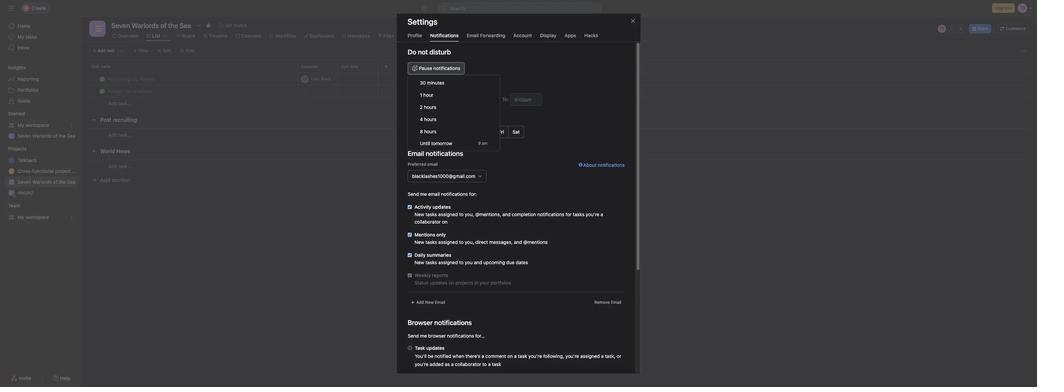 Task type: locate. For each thing, give the bounding box(es) containing it.
sea inside the "starred" element
[[67, 133, 75, 139]]

projects button
[[0, 146, 27, 152]]

tasks down activity
[[425, 212, 437, 217]]

updates
[[433, 204, 451, 210], [430, 280, 447, 286], [426, 345, 445, 351]]

1 seven warlords of the sea link from the top
[[4, 131, 77, 141]]

notifications right about
[[598, 162, 625, 168]]

due date
[[341, 64, 358, 69]]

and left the completion
[[502, 212, 511, 217]]

to inside daily summaries new tasks assigned to you and upcoming due dates
[[459, 260, 464, 265]]

amjad
[[18, 190, 34, 196]]

assigned down send me email notifications for:
[[438, 212, 458, 217]]

add down status
[[416, 300, 424, 305]]

a right the comment
[[514, 353, 517, 359]]

collaborator inside task updates you'll be notified when there's a comment on a task you're following, you're assigned a task, or you're added as a collaborator to a task
[[455, 361, 481, 367]]

2 my workspace from the top
[[18, 214, 49, 220]]

projects element
[[0, 143, 81, 200]]

you're left following,
[[528, 353, 542, 359]]

seven warlords of the sea up talkback link
[[18, 133, 75, 139]]

0 vertical spatial my
[[18, 34, 24, 40]]

updates inside task updates you'll be notified when there's a comment on a task you're following, you're assigned a task, or you're added as a collaborator to a task
[[426, 345, 445, 351]]

hours right 4
[[424, 116, 437, 122]]

updates for task updates
[[426, 345, 445, 351]]

add inside add task button
[[98, 48, 105, 53]]

hours for 4 hours
[[424, 116, 437, 122]]

new inside button
[[425, 300, 434, 305]]

2 horizontal spatial email
[[611, 300, 622, 305]]

add inside header untitled section tree grid
[[108, 101, 117, 106]]

2 vertical spatial do
[[408, 114, 414, 120]]

row containing task name
[[81, 60, 1037, 73]]

1 vertical spatial add task…
[[108, 132, 131, 138]]

messages link
[[342, 32, 370, 40]]

2 vertical spatial and
[[474, 260, 482, 265]]

0 vertical spatial sea
[[67, 133, 75, 139]]

1 vertical spatial seven warlords of the sea link
[[4, 177, 77, 188]]

1 add task… button from the top
[[108, 100, 131, 107]]

new inside daily summaries new tasks assigned to you and upcoming due dates
[[414, 260, 424, 265]]

to left @mentions,
[[459, 212, 464, 217]]

1 add task… row from the top
[[81, 97, 1037, 110]]

seven warlords of the sea link inside the projects element
[[4, 177, 77, 188]]

do left 4
[[408, 114, 414, 120]]

team button
[[0, 202, 20, 209]]

to inside activity updates new tasks assigned to you, @mentions, and completion notifications for tasks you're a collaborator on
[[459, 212, 464, 217]]

2 my from the top
[[18, 122, 24, 128]]

on up the only
[[442, 219, 447, 225]]

add task… up section
[[108, 163, 131, 169]]

0 vertical spatial not
[[422, 96, 429, 102]]

collaborator down there's at bottom
[[455, 361, 481, 367]]

add section button
[[89, 174, 133, 186]]

1 task… from the top
[[118, 101, 131, 106]]

1 vertical spatial updates
[[430, 280, 447, 286]]

assignee
[[301, 64, 318, 69]]

1 hours from the top
[[424, 104, 436, 110]]

blacklashes1000@gmail.com
[[412, 173, 475, 179]]

Completed checkbox
[[98, 75, 106, 83]]

3 task… from the top
[[118, 163, 131, 169]]

my inside the "starred" element
[[18, 122, 24, 128]]

0 vertical spatial task…
[[118, 101, 131, 106]]

add up add section button
[[108, 163, 117, 169]]

about notifications
[[583, 162, 625, 168]]

for:
[[469, 191, 477, 197]]

new for new tasks assigned to you and upcoming due dates
[[414, 260, 424, 265]]

invite
[[19, 375, 31, 381]]

2 vertical spatial hours
[[424, 128, 437, 134]]

my workspace link down goals link
[[4, 120, 77, 131]]

world news
[[100, 148, 130, 154]]

1 horizontal spatial and
[[502, 212, 511, 217]]

list link
[[147, 32, 160, 40]]

account button
[[514, 32, 532, 42]]

None text field
[[510, 93, 542, 106]]

updates down send me email notifications for:
[[433, 204, 451, 210]]

sea inside the projects element
[[67, 179, 75, 185]]

me left browser on the bottom of the page
[[420, 333, 427, 339]]

amjad link
[[4, 188, 77, 198]]

2 add task… row from the top
[[81, 128, 1037, 141]]

3 my from the top
[[18, 214, 24, 220]]

pause notifications button
[[408, 62, 465, 74]]

1 the from the top
[[59, 133, 66, 139]]

of up talkback link
[[53, 133, 57, 139]]

remove email
[[594, 300, 622, 305]]

hours
[[424, 104, 436, 110], [424, 116, 437, 122], [424, 128, 437, 134]]

2 seven warlords of the sea from the top
[[18, 179, 75, 185]]

seven warlords of the sea inside the projects element
[[18, 179, 75, 185]]

to for only
[[459, 239, 464, 245]]

2 add task… from the top
[[108, 132, 131, 138]]

task… up section
[[118, 163, 131, 169]]

warlords inside the projects element
[[32, 179, 52, 185]]

3 hours from the top
[[424, 128, 437, 134]]

and
[[502, 212, 511, 217], [514, 239, 522, 245], [474, 260, 482, 265]]

seven warlords of the sea link inside the "starred" element
[[4, 131, 77, 141]]

1 horizontal spatial collaborator
[[455, 361, 481, 367]]

on inside weekly reports status updates on projects in your portfolios
[[449, 280, 454, 286]]

None radio
[[408, 346, 412, 350]]

you, inside activity updates new tasks assigned to you, @mentions, and completion notifications for tasks you're a collaborator on
[[465, 212, 474, 217]]

tb inside row
[[302, 76, 308, 81]]

add task… button down assign hq locations text field
[[108, 100, 131, 107]]

warlords for seven warlords of the sea link inside the projects element
[[32, 179, 52, 185]]

2 vertical spatial task…
[[118, 163, 131, 169]]

notifications inside activity updates new tasks assigned to you, @mentions, and completion notifications for tasks you're a collaborator on
[[537, 212, 564, 217]]

2 sea from the top
[[67, 179, 75, 185]]

workspace down amjad link
[[25, 214, 49, 220]]

on left projects
[[449, 280, 454, 286]]

2 vertical spatial task
[[492, 361, 501, 367]]

1 horizontal spatial you're
[[528, 353, 542, 359]]

collaborator
[[414, 219, 441, 225], [455, 361, 481, 367]]

talkback
[[18, 157, 37, 163]]

9
[[478, 141, 481, 146]]

sea for seven warlords of the sea link inside the projects element
[[67, 179, 75, 185]]

my workspace link down amjad link
[[4, 212, 77, 223]]

row
[[81, 60, 1037, 73], [89, 72, 1029, 73], [81, 73, 1037, 85], [81, 85, 1037, 97]]

1 vertical spatial my
[[18, 122, 24, 128]]

assigned inside 'mentions only new tasks assigned to you, direct messages, and @mentions'
[[438, 239, 458, 245]]

1 vertical spatial do
[[414, 96, 421, 102]]

notifications
[[433, 65, 460, 71], [598, 162, 625, 168], [441, 191, 468, 197], [537, 212, 564, 217], [447, 333, 474, 339]]

1 vertical spatial the
[[59, 179, 66, 185]]

email inside add new email button
[[435, 300, 445, 305]]

new
[[414, 212, 424, 217], [414, 239, 424, 245], [414, 260, 424, 265], [425, 300, 434, 305]]

2 vertical spatial add task… row
[[81, 160, 1037, 173]]

and right messages, at the bottom left
[[514, 239, 522, 245]]

1 horizontal spatial email
[[467, 32, 479, 38]]

assigned left task,
[[580, 353, 600, 359]]

email right remove
[[611, 300, 622, 305]]

3 add task… button from the top
[[108, 163, 131, 170]]

1 vertical spatial not
[[415, 114, 423, 120]]

notifications left "for"
[[537, 212, 564, 217]]

send up "you'll"
[[408, 333, 419, 339]]

2 hours from the top
[[424, 116, 437, 122]]

new for new tasks assigned to you, direct messages, and @mentions
[[414, 239, 424, 245]]

task… for news
[[118, 163, 131, 169]]

on inside activity updates new tasks assigned to you, @mentions, and completion notifications for tasks you're a collaborator on
[[442, 219, 447, 225]]

assigned inside daily summaries new tasks assigned to you and upcoming due dates
[[438, 260, 458, 265]]

1 vertical spatial add task… button
[[108, 131, 131, 139]]

a right there's at bottom
[[482, 353, 484, 359]]

1 seven from the top
[[18, 133, 31, 139]]

row containing tb
[[81, 73, 1037, 85]]

of down cross-functional project plan
[[53, 179, 57, 185]]

sat
[[513, 129, 520, 135]]

1 add task… from the top
[[108, 101, 131, 106]]

reporting link
[[4, 74, 77, 85]]

assigned inside task updates you'll be notified when there's a comment on a task you're following, you're assigned a task, or you're added as a collaborator to a task
[[580, 353, 600, 359]]

files
[[384, 33, 394, 39]]

assigned down summaries
[[438, 260, 458, 265]]

task
[[107, 48, 115, 53], [518, 353, 527, 359], [492, 361, 501, 367]]

updates up be
[[426, 345, 445, 351]]

of for seven warlords of the sea link inside the projects element
[[53, 179, 57, 185]]

2 vertical spatial me
[[420, 333, 427, 339]]

do for do not disturb me on my days off
[[408, 114, 414, 120]]

2 vertical spatial updates
[[426, 345, 445, 351]]

0 vertical spatial warlords
[[32, 133, 52, 139]]

world news button
[[100, 145, 130, 157]]

seven
[[18, 133, 31, 139], [18, 179, 31, 185]]

1 vertical spatial of
[[53, 179, 57, 185]]

world
[[100, 148, 115, 154]]

you're
[[528, 353, 542, 359], [565, 353, 579, 359], [415, 361, 428, 367]]

0 vertical spatial and
[[502, 212, 511, 217]]

1 vertical spatial you,
[[465, 239, 474, 245]]

add task… down post recruiting button
[[108, 132, 131, 138]]

warlords
[[32, 133, 52, 139], [32, 179, 52, 185]]

1 vertical spatial add task… row
[[81, 128, 1037, 141]]

1 my workspace from the top
[[18, 122, 49, 128]]

when
[[452, 353, 464, 359]]

1 warlords from the top
[[32, 133, 52, 139]]

1 vertical spatial task
[[415, 345, 425, 351]]

plan
[[72, 168, 81, 174]]

there's
[[465, 353, 480, 359]]

0 horizontal spatial task
[[107, 48, 115, 53]]

1 vertical spatial me
[[420, 191, 427, 197]]

my workspace down 'team'
[[18, 214, 49, 220]]

1 vertical spatial warlords
[[32, 179, 52, 185]]

do for do not notify me from:
[[414, 96, 421, 102]]

you, inside 'mentions only new tasks assigned to you, direct messages, and @mentions'
[[465, 239, 474, 245]]

1 vertical spatial sea
[[67, 179, 75, 185]]

task… down assign hq locations text field
[[118, 101, 131, 106]]

add task… row
[[81, 97, 1037, 110], [81, 128, 1037, 141], [81, 160, 1037, 173]]

goals link
[[4, 95, 77, 106]]

of inside the "starred" element
[[53, 133, 57, 139]]

0 vertical spatial add task… button
[[108, 100, 131, 107]]

and inside activity updates new tasks assigned to you, @mentions, and completion notifications for tasks you're a collaborator on
[[502, 212, 511, 217]]

tasks inside 'mentions only new tasks assigned to you, direct messages, and @mentions'
[[425, 239, 437, 245]]

email up activity
[[428, 191, 440, 197]]

2 of from the top
[[53, 179, 57, 185]]

the
[[59, 133, 66, 139], [59, 179, 66, 185]]

the for seven warlords of the sea link in the the "starred" element
[[59, 133, 66, 139]]

2 horizontal spatial you're
[[565, 353, 579, 359]]

the down project
[[59, 179, 66, 185]]

cross-functional project plan link
[[4, 166, 81, 177]]

0 horizontal spatial email
[[435, 300, 445, 305]]

you, left direct
[[465, 239, 474, 245]]

assigned
[[438, 212, 458, 217], [438, 239, 458, 245], [438, 260, 458, 265], [580, 353, 600, 359]]

1 sea from the top
[[67, 133, 75, 139]]

task,
[[605, 353, 616, 359]]

1 horizontal spatial task
[[492, 361, 501, 367]]

do down the profile 'button'
[[408, 48, 416, 56]]

tasks down mentions on the bottom left
[[425, 239, 437, 245]]

2 warlords from the top
[[32, 179, 52, 185]]

add inside add new email button
[[416, 300, 424, 305]]

new down daily
[[414, 260, 424, 265]]

a down the comment
[[488, 361, 491, 367]]

2 you, from the top
[[465, 239, 474, 245]]

0 horizontal spatial task
[[91, 64, 99, 69]]

new down status
[[425, 300, 434, 305]]

warlords down "cross-functional project plan" link
[[32, 179, 52, 185]]

1 hour link
[[408, 89, 500, 101]]

0 vertical spatial add task…
[[108, 101, 131, 106]]

2 add task… button from the top
[[108, 131, 131, 139]]

1 my workspace link from the top
[[4, 120, 77, 131]]

add task… for news
[[108, 163, 131, 169]]

not down 2
[[415, 114, 423, 120]]

header untitled section tree grid
[[81, 73, 1037, 110]]

on right the comment
[[507, 353, 513, 359]]

preferred email
[[408, 162, 438, 167]]

1 vertical spatial my workspace link
[[4, 212, 77, 223]]

seven warlords of the sea down cross-functional project plan
[[18, 179, 75, 185]]

2 the from the top
[[59, 179, 66, 185]]

0 vertical spatial seven
[[18, 133, 31, 139]]

hours for 2 hours
[[424, 104, 436, 110]]

to down the comment
[[482, 361, 487, 367]]

assigned for updates
[[438, 212, 458, 217]]

add task… down assign hq locations text field
[[108, 101, 131, 106]]

direct
[[475, 239, 488, 245]]

do for do not disturb
[[408, 48, 416, 56]]

tasks down 'home'
[[25, 34, 37, 40]]

2 task… from the top
[[118, 132, 131, 138]]

the for seven warlords of the sea link inside the projects element
[[59, 179, 66, 185]]

task left 'name'
[[91, 64, 99, 69]]

to for summaries
[[459, 260, 464, 265]]

add down post recruiting button
[[108, 132, 117, 138]]

post recruiting
[[100, 117, 137, 123]]

seven up projects on the top of the page
[[18, 133, 31, 139]]

seven warlords of the sea link down functional
[[4, 177, 77, 188]]

my workspace down starred
[[18, 122, 49, 128]]

2 vertical spatial my
[[18, 214, 24, 220]]

you
[[465, 260, 473, 265]]

add task… row for world news
[[81, 160, 1037, 173]]

0 vertical spatial add task… row
[[81, 97, 1037, 110]]

send for send me browser notifications for…
[[408, 333, 419, 339]]

0 vertical spatial updates
[[433, 204, 451, 210]]

add up task name
[[98, 48, 105, 53]]

a inside activity updates new tasks assigned to you, @mentions, and completion notifications for tasks you're a collaborator on
[[601, 212, 603, 217]]

1 vertical spatial seven warlords of the sea
[[18, 179, 75, 185]]

assigned inside activity updates new tasks assigned to you, @mentions, and completion notifications for tasks you're a collaborator on
[[438, 212, 458, 217]]

do up 2
[[414, 96, 421, 102]]

email down email notifications
[[427, 162, 438, 167]]

task… down recruiting
[[118, 132, 131, 138]]

me up activity
[[420, 191, 427, 197]]

and inside 'mentions only new tasks assigned to you, direct messages, and @mentions'
[[514, 239, 522, 245]]

1 workspace from the top
[[25, 122, 49, 128]]

or
[[617, 353, 621, 359]]

you're down "you'll"
[[415, 361, 428, 367]]

seven warlords of the sea inside the "starred" element
[[18, 133, 75, 139]]

share button
[[969, 24, 992, 34]]

seven warlords of the sea for seven warlords of the sea link in the the "starred" element
[[18, 133, 75, 139]]

Completed checkbox
[[98, 87, 106, 95]]

1 you, from the top
[[465, 212, 474, 217]]

2 vertical spatial add task…
[[108, 163, 131, 169]]

2 my workspace link from the top
[[4, 212, 77, 223]]

task… inside header untitled section tree grid
[[118, 101, 131, 106]]

1 horizontal spatial tb
[[940, 26, 945, 31]]

collaborator up mentions on the bottom left
[[414, 219, 441, 225]]

1 of from the top
[[53, 133, 57, 139]]

task up "you'll"
[[415, 345, 425, 351]]

0 vertical spatial tb
[[940, 26, 945, 31]]

0 vertical spatial email
[[427, 162, 438, 167]]

1 vertical spatial workspace
[[25, 214, 49, 220]]

add task… button up section
[[108, 163, 131, 170]]

0 vertical spatial the
[[59, 133, 66, 139]]

task up 'name'
[[107, 48, 115, 53]]

task right the comment
[[518, 353, 527, 359]]

add task… inside header untitled section tree grid
[[108, 101, 131, 106]]

0 vertical spatial send
[[408, 191, 419, 197]]

0 vertical spatial workspace
[[25, 122, 49, 128]]

1 vertical spatial collaborator
[[455, 361, 481, 367]]

0 vertical spatial hours
[[424, 104, 436, 110]]

completion
[[512, 212, 536, 217]]

0 horizontal spatial and
[[474, 260, 482, 265]]

3 add task… from the top
[[108, 163, 131, 169]]

upgrade
[[995, 5, 1012, 10]]

following,
[[543, 353, 564, 359]]

daily summaries new tasks assigned to you and upcoming due dates
[[414, 252, 528, 265]]

email
[[467, 32, 479, 38], [435, 300, 445, 305], [611, 300, 622, 305]]

2 seven warlords of the sea link from the top
[[4, 177, 77, 188]]

send up activity
[[408, 191, 419, 197]]

0 horizontal spatial collaborator
[[414, 219, 441, 225]]

the up talkback link
[[59, 133, 66, 139]]

tasks inside daily summaries new tasks assigned to you and upcoming due dates
[[425, 260, 437, 265]]

0 vertical spatial collaborator
[[414, 219, 441, 225]]

workspace inside teams element
[[25, 214, 49, 220]]

collapse task list for this section image
[[91, 149, 97, 154]]

None checkbox
[[408, 205, 412, 209], [408, 233, 412, 237], [408, 253, 412, 257], [408, 273, 412, 278], [408, 205, 412, 209], [408, 233, 412, 237], [408, 253, 412, 257], [408, 273, 412, 278]]

dashboard link
[[304, 32, 334, 40]]

you're right following,
[[565, 353, 579, 359]]

hacks
[[584, 32, 598, 38]]

task updates you'll be notified when there's a comment on a task you're following, you're assigned a task, or you're added as a collaborator to a task
[[415, 345, 621, 367]]

fri
[[499, 129, 504, 135]]

tasks down summaries
[[425, 260, 437, 265]]

recruiting top pirates cell
[[81, 73, 298, 85]]

0 vertical spatial of
[[53, 133, 57, 139]]

a left task,
[[601, 353, 604, 359]]

hours right 2
[[424, 104, 436, 110]]

@mentions,
[[475, 212, 501, 217]]

1 vertical spatial task…
[[118, 132, 131, 138]]

task inside task updates you'll be notified when there's a comment on a task you're following, you're assigned a task, or you're added as a collaborator to a task
[[415, 345, 425, 351]]

to inside 'mentions only new tasks assigned to you, direct messages, and @mentions'
[[459, 239, 464, 245]]

calendar
[[241, 33, 261, 39]]

timeline link
[[203, 32, 228, 40]]

2 vertical spatial add task… button
[[108, 163, 131, 170]]

0 vertical spatial task
[[107, 48, 115, 53]]

of inside the projects element
[[53, 179, 57, 185]]

0 vertical spatial seven warlords of the sea link
[[4, 131, 77, 141]]

1 vertical spatial hours
[[424, 116, 437, 122]]

my inside global element
[[18, 34, 24, 40]]

1 vertical spatial my workspace
[[18, 214, 49, 220]]

1 vertical spatial send
[[408, 333, 419, 339]]

1 vertical spatial tb
[[302, 76, 308, 81]]

new inside 'mentions only new tasks assigned to you, direct messages, and @mentions'
[[414, 239, 424, 245]]

new inside activity updates new tasks assigned to you, @mentions, and completion notifications for tasks you're a collaborator on
[[414, 212, 424, 217]]

warlords inside the "starred" element
[[32, 133, 52, 139]]

3 add task… row from the top
[[81, 160, 1037, 173]]

send for send me email notifications for:
[[408, 191, 419, 197]]

tasks for mentions only new tasks assigned to you, direct messages, and @mentions
[[425, 239, 437, 245]]

my down starred
[[18, 122, 24, 128]]

1 my from the top
[[18, 34, 24, 40]]

email up browser notifications
[[435, 300, 445, 305]]

0 vertical spatial seven warlords of the sea
[[18, 133, 75, 139]]

my inside teams element
[[18, 214, 24, 220]]

seven down cross-
[[18, 179, 31, 185]]

2
[[420, 104, 423, 110]]

hours right 8
[[424, 128, 437, 134]]

to left you
[[459, 260, 464, 265]]

Recruiting top Pirates text field
[[107, 76, 157, 82]]

dashboard
[[310, 33, 334, 39]]

1 seven warlords of the sea from the top
[[18, 133, 75, 139]]

my down 'team'
[[18, 214, 24, 220]]

1 vertical spatial seven
[[18, 179, 31, 185]]

1 vertical spatial and
[[514, 239, 522, 245]]

0 vertical spatial do
[[408, 48, 416, 56]]

add task… button down post recruiting button
[[108, 131, 131, 139]]

0 vertical spatial my workspace link
[[4, 120, 77, 131]]

0 vertical spatial my workspace
[[18, 122, 49, 128]]

updates down reports
[[430, 280, 447, 286]]

add task… for recruiting
[[108, 132, 131, 138]]

2 hours
[[420, 104, 436, 110]]

0 vertical spatial task
[[91, 64, 99, 69]]

2 horizontal spatial and
[[514, 239, 522, 245]]

days off
[[464, 114, 482, 120]]

seven warlords of the sea link up talkback link
[[4, 131, 77, 141]]

add left section
[[100, 177, 110, 183]]

2 seven from the top
[[18, 179, 31, 185]]

workspace down goals link
[[25, 122, 49, 128]]

1 vertical spatial task
[[518, 353, 527, 359]]

task… for recruiting
[[118, 132, 131, 138]]

reports
[[432, 272, 448, 278]]

task inside row
[[91, 64, 99, 69]]

0 horizontal spatial tb
[[302, 76, 308, 81]]

and right you
[[474, 260, 482, 265]]

new down mentions on the bottom left
[[414, 239, 424, 245]]

on left my
[[449, 114, 455, 120]]

2 horizontal spatial task
[[518, 353, 527, 359]]

seven inside the "starred" element
[[18, 133, 31, 139]]

workspace inside the "starred" element
[[25, 122, 49, 128]]

notifications up 30 minutes link
[[433, 65, 460, 71]]

you, left @mentions,
[[465, 212, 474, 217]]

a right you're
[[601, 212, 603, 217]]

email left forwarding
[[467, 32, 479, 38]]

black
[[321, 76, 331, 81]]

add up post recruiting
[[108, 101, 117, 106]]

warlords up talkback link
[[32, 133, 52, 139]]

starred element
[[0, 108, 81, 143]]

2 send from the top
[[408, 333, 419, 339]]

0 vertical spatial you,
[[465, 212, 474, 217]]

Assign HQ locations text field
[[107, 88, 154, 95]]

updates inside activity updates new tasks assigned to you, @mentions, and completion notifications for tasks you're a collaborator on
[[433, 204, 451, 210]]

1 horizontal spatial task
[[415, 345, 425, 351]]

assigned down the only
[[438, 239, 458, 245]]

notifications left for…
[[447, 333, 474, 339]]

1
[[420, 92, 422, 98]]

1 send from the top
[[408, 191, 419, 197]]

2 workspace from the top
[[25, 214, 49, 220]]

None text field
[[110, 19, 193, 31]]

my up the inbox
[[18, 34, 24, 40]]

project
[[55, 168, 71, 174]]

new down activity
[[414, 212, 424, 217]]



Task type: describe. For each thing, give the bounding box(es) containing it.
1 vertical spatial email
[[428, 191, 440, 197]]

and inside daily summaries new tasks assigned to you and upcoming due dates
[[474, 260, 482, 265]]

9 am
[[478, 141, 488, 146]]

on inside task updates you'll be notified when there's a comment on a task you're following, you're assigned a task, or you're added as a collaborator to a task
[[507, 353, 513, 359]]

notifications left for: at the left of the page
[[441, 191, 468, 197]]

assigned for only
[[438, 239, 458, 245]]

notifications inside dropdown button
[[433, 65, 460, 71]]

name
[[101, 64, 111, 69]]

remove
[[594, 300, 610, 305]]

my for global element at the left top
[[18, 34, 24, 40]]

notify
[[431, 96, 443, 102]]

send me email notifications for:
[[408, 191, 477, 197]]

upgrade button
[[992, 3, 1015, 13]]

tasks for daily summaries new tasks assigned to you and upcoming due dates
[[425, 260, 437, 265]]

30 minutes
[[420, 80, 445, 85]]

workflow
[[275, 33, 296, 39]]

add inside add section button
[[100, 177, 110, 183]]

completed image
[[98, 75, 106, 83]]

post recruiting button
[[100, 114, 137, 126]]

recruiting
[[113, 117, 137, 123]]

updates inside weekly reports status updates on projects in your portfolios
[[430, 280, 447, 286]]

remove email button
[[591, 298, 625, 307]]

my workspace link inside teams element
[[4, 212, 77, 223]]

projects
[[455, 280, 473, 286]]

disturb
[[424, 114, 440, 120]]

for…
[[475, 333, 485, 339]]

messages
[[348, 33, 370, 39]]

of for seven warlords of the sea link in the the "starred" element
[[53, 133, 57, 139]]

4
[[420, 116, 423, 122]]

close image
[[630, 18, 636, 24]]

overview link
[[112, 32, 139, 40]]

overview
[[118, 33, 139, 39]]

seven inside the projects element
[[18, 179, 31, 185]]

for
[[566, 212, 572, 217]]

tasks inside global element
[[25, 34, 37, 40]]

insights element
[[0, 62, 81, 108]]

mentions only new tasks assigned to you, direct messages, and @mentions
[[414, 232, 548, 245]]

collapse task list for this section image
[[91, 117, 97, 123]]

display
[[540, 32, 557, 38]]

to:
[[502, 96, 509, 102]]

apps button
[[565, 32, 576, 42]]

me for email
[[420, 191, 427, 197]]

dates
[[516, 260, 528, 265]]

browser
[[428, 333, 446, 339]]

task for task name
[[91, 64, 99, 69]]

email inside email forwarding button
[[467, 32, 479, 38]]

task for task updates you'll be notified when there's a comment on a task you're following, you're assigned a task, or you're added as a collaborator to a task
[[415, 345, 425, 351]]

added
[[430, 361, 443, 367]]

add task
[[98, 48, 115, 53]]

0 horizontal spatial you're
[[415, 361, 428, 367]]

do not notify me from:
[[414, 96, 465, 102]]

add new email
[[416, 300, 445, 305]]

gantt link
[[402, 32, 420, 40]]

preferred
[[408, 162, 426, 167]]

not for notify
[[422, 96, 429, 102]]

sun
[[412, 129, 420, 135]]

tasks for activity updates new tasks assigned to you, @mentions, and completion notifications for tasks you're a collaborator on
[[425, 212, 437, 217]]

1 hour
[[420, 92, 433, 98]]

minutes
[[427, 80, 445, 85]]

add task… button for news
[[108, 163, 131, 170]]

seven warlords of the sea for seven warlords of the sea link inside the projects element
[[18, 179, 75, 185]]

30 minutes link
[[408, 76, 500, 89]]

board
[[182, 33, 195, 39]]

hours for 8 hours
[[424, 128, 437, 134]]

portfolios link
[[4, 85, 77, 95]]

home
[[18, 23, 31, 29]]

send me browser notifications for…
[[408, 333, 485, 339]]

weekly reports status updates on projects in your portfolios
[[414, 272, 511, 286]]

add task… row for post recruiting
[[81, 128, 1037, 141]]

me from:
[[445, 96, 465, 102]]

my workspace inside teams element
[[18, 214, 49, 220]]

not for disturb
[[415, 114, 423, 120]]

cross-
[[18, 168, 32, 174]]

warlords for seven warlords of the sea link in the the "starred" element
[[32, 133, 52, 139]]

updates for activity updates
[[433, 204, 451, 210]]

settings
[[408, 17, 438, 26]]

hide sidebar image
[[9, 5, 14, 11]]

calendar link
[[236, 32, 261, 40]]

sea for seven warlords of the sea link in the the "starred" element
[[67, 133, 75, 139]]

apps
[[565, 32, 576, 38]]

board link
[[177, 32, 195, 40]]

post
[[100, 117, 111, 123]]

my tasks link
[[4, 31, 77, 42]]

my workspace link inside the "starred" element
[[4, 120, 77, 131]]

to inside task updates you'll be notified when there's a comment on a task you're following, you're assigned a task, or you're added as a collaborator to a task
[[482, 361, 487, 367]]

add task… button for recruiting
[[108, 131, 131, 139]]

until tomorrow
[[420, 140, 452, 146]]

invite button
[[6, 372, 36, 384]]

email forwarding button
[[467, 32, 505, 42]]

you, for direct
[[465, 239, 474, 245]]

to for updates
[[459, 212, 464, 217]]

assign hq locations cell
[[81, 85, 298, 97]]

reporting
[[18, 76, 39, 82]]

add new email button
[[408, 298, 448, 307]]

as
[[445, 361, 450, 367]]

list image
[[93, 25, 102, 33]]

pause notifications
[[419, 65, 460, 71]]

teams element
[[0, 200, 81, 224]]

cross-functional project plan
[[18, 168, 81, 174]]

forwarding
[[480, 32, 505, 38]]

due
[[506, 260, 515, 265]]

section
[[112, 177, 130, 183]]

functional
[[32, 168, 54, 174]]

activity
[[414, 204, 431, 210]]

browser notifications
[[408, 319, 472, 327]]

my workspace inside the "starred" element
[[18, 122, 49, 128]]

my for teams element
[[18, 214, 24, 220]]

files link
[[378, 32, 394, 40]]

30
[[420, 80, 426, 85]]

blacklashes1000@gmail.com button
[[408, 170, 487, 182]]

talkback link
[[4, 155, 77, 166]]

news
[[116, 148, 130, 154]]

team
[[8, 203, 20, 208]]

you'll
[[415, 353, 427, 359]]

in
[[475, 280, 478, 286]]

hour
[[423, 92, 433, 98]]

projects
[[8, 146, 27, 152]]

email inside remove email button
[[611, 300, 622, 305]]

new for new tasks assigned to you, @mentions, and completion notifications for tasks you're a collaborator on
[[414, 212, 424, 217]]

schedule
[[408, 84, 431, 90]]

add section
[[100, 177, 130, 183]]

completed image
[[98, 87, 106, 95]]

0 vertical spatial me
[[441, 114, 448, 120]]

a right as
[[451, 361, 454, 367]]

task name
[[91, 64, 111, 69]]

me for browser
[[420, 333, 427, 339]]

8 hours link
[[408, 125, 500, 137]]

mentions
[[414, 232, 435, 238]]

you, for @mentions,
[[465, 212, 474, 217]]

notifications
[[430, 32, 459, 38]]

you're
[[586, 212, 599, 217]]

do not disturb
[[408, 48, 451, 56]]

collaborator inside activity updates new tasks assigned to you, @mentions, and completion notifications for tasks you're a collaborator on
[[414, 219, 441, 225]]

tb inside button
[[940, 26, 945, 31]]

do not disturb me on my days off
[[408, 114, 482, 120]]

add task… button inside header untitled section tree grid
[[108, 100, 131, 107]]

global element
[[0, 17, 81, 57]]

am
[[482, 141, 488, 146]]

insights
[[8, 65, 26, 70]]

remove from starred image
[[206, 23, 211, 28]]

gantt
[[407, 33, 420, 39]]

tasks right "for"
[[573, 212, 584, 217]]

assigned for summaries
[[438, 260, 458, 265]]

not disturb
[[418, 48, 451, 56]]

task inside add task button
[[107, 48, 115, 53]]



Task type: vqa. For each thing, say whether or not it's contained in the screenshot.
Starred
yes



